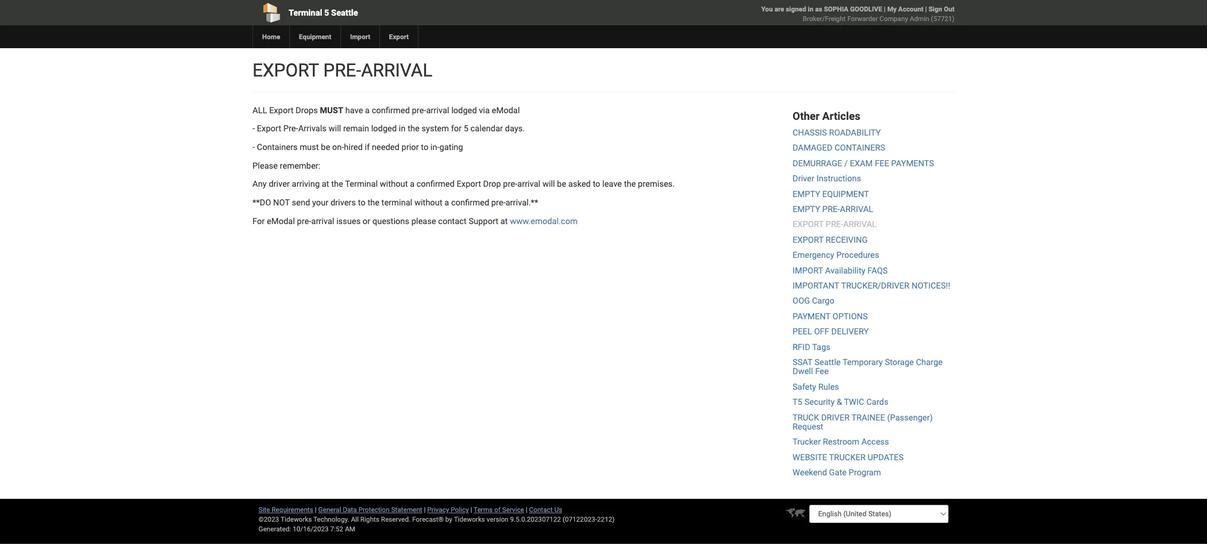 Task type: vqa. For each thing, say whether or not it's contained in the screenshot.
Site
yes



Task type: locate. For each thing, give the bounding box(es) containing it.
0 vertical spatial 5
[[324, 8, 329, 17]]

1 horizontal spatial terminal
[[345, 179, 378, 189]]

safety rules link
[[793, 382, 839, 392]]

5 inside "link"
[[324, 8, 329, 17]]

2 vertical spatial a
[[445, 198, 449, 208]]

terminal up equipment link
[[289, 8, 322, 17]]

for emodal pre-arrival issues or questions please contact support at www.emodal.com
[[253, 216, 578, 226]]

admin
[[910, 15, 930, 23]]

lodged up needed
[[371, 124, 397, 134]]

0 horizontal spatial seattle
[[331, 8, 358, 17]]

| left my at the right of the page
[[884, 5, 886, 13]]

equipment link
[[289, 25, 341, 48]]

us
[[555, 506, 562, 514]]

tags
[[813, 342, 831, 352]]

1 vertical spatial seattle
[[815, 357, 841, 367]]

needed
[[372, 142, 400, 152]]

2 vertical spatial pre-
[[826, 220, 844, 230]]

pre-
[[323, 59, 361, 81], [823, 204, 840, 214], [826, 220, 844, 230]]

a
[[365, 105, 370, 115], [410, 179, 415, 189], [445, 198, 449, 208]]

notices!!
[[912, 281, 951, 291]]

site
[[259, 506, 270, 514]]

arrival up receiving
[[844, 220, 877, 230]]

at up your
[[322, 179, 329, 189]]

issues
[[337, 216, 361, 226]]

payment options link
[[793, 311, 868, 321]]

you
[[762, 5, 773, 13]]

a up contact
[[445, 198, 449, 208]]

pre- down 'empty equipment' "link"
[[823, 204, 840, 214]]

1 vertical spatial 5
[[464, 124, 469, 134]]

rfid
[[793, 342, 811, 352]]

0 horizontal spatial terminal
[[289, 8, 322, 17]]

privacy policy link
[[427, 506, 469, 514]]

arrival
[[361, 59, 433, 81], [840, 204, 874, 214], [844, 220, 877, 230]]

options
[[833, 311, 868, 321]]

2 vertical spatial to
[[358, 198, 366, 208]]

2 horizontal spatial arrival
[[518, 179, 541, 189]]

export pre-arrival
[[253, 59, 433, 81]]

version
[[487, 516, 509, 524]]

arrival down export link
[[361, 59, 433, 81]]

will left asked
[[543, 179, 555, 189]]

0 vertical spatial emodal
[[492, 105, 520, 115]]

1 vertical spatial will
[[543, 179, 555, 189]]

1 horizontal spatial to
[[421, 142, 429, 152]]

0 vertical spatial seattle
[[331, 8, 358, 17]]

1 vertical spatial export
[[793, 220, 824, 230]]

terminal up the drivers
[[345, 179, 378, 189]]

please
[[253, 161, 278, 171]]

account
[[899, 5, 924, 13]]

as
[[816, 5, 823, 13]]

payment
[[793, 311, 831, 321]]

1 vertical spatial emodal
[[267, 216, 295, 226]]

- export pre-arrivals will remain lodged in the system for 5 calendar days.
[[253, 124, 525, 134]]

0 horizontal spatial 5
[[324, 8, 329, 17]]

**do
[[253, 198, 271, 208]]

containers
[[835, 143, 886, 153]]

1 - from the top
[[253, 124, 255, 134]]

0 vertical spatial pre-
[[323, 59, 361, 81]]

pre- up system
[[412, 105, 426, 115]]

1 horizontal spatial will
[[543, 179, 555, 189]]

confirmed down the in-
[[417, 179, 455, 189]]

without up 'please'
[[415, 198, 443, 208]]

emodal down 'not'
[[267, 216, 295, 226]]

system
[[422, 124, 449, 134]]

(07122023-
[[563, 516, 597, 524]]

1 vertical spatial be
[[557, 179, 567, 189]]

0 vertical spatial a
[[365, 105, 370, 115]]

0 horizontal spatial without
[[380, 179, 408, 189]]

other articles chassis roadability damaged containers demurrage / exam fee payments driver instructions empty equipment empty pre-arrival export pre-arrival export receiving emergency procedures import availability faqs important trucker/driver notices!! oog cargo payment options peel off delivery rfid tags ssat seattle temporary storage charge dwell fee safety rules t5 security & twic cards truck driver trainee (passenger) request trucker restroom access website trucker updates weekend gate program
[[793, 110, 951, 478]]

- for - export pre-arrivals will remain lodged in the system for 5 calendar days.
[[253, 124, 255, 134]]

0 vertical spatial in
[[808, 5, 814, 13]]

0 horizontal spatial be
[[321, 142, 330, 152]]

demurrage / exam fee payments link
[[793, 158, 935, 168]]

a right the have
[[365, 105, 370, 115]]

program
[[849, 468, 881, 478]]

5 up equipment
[[324, 8, 329, 17]]

remember:
[[280, 161, 321, 171]]

in up prior
[[399, 124, 406, 134]]

chassis roadability link
[[793, 128, 881, 138]]

0 vertical spatial -
[[253, 124, 255, 134]]

0 horizontal spatial to
[[358, 198, 366, 208]]

delivery
[[832, 327, 869, 337]]

empty pre-arrival link
[[793, 204, 874, 214]]

0 vertical spatial will
[[329, 124, 341, 134]]

0 horizontal spatial at
[[322, 179, 329, 189]]

0 horizontal spatial emodal
[[267, 216, 295, 226]]

0 horizontal spatial a
[[365, 105, 370, 115]]

emodal up days.
[[492, 105, 520, 115]]

the
[[408, 124, 420, 134], [331, 179, 343, 189], [624, 179, 636, 189], [368, 198, 380, 208]]

1 vertical spatial to
[[593, 179, 601, 189]]

truck driver trainee (passenger) request link
[[793, 413, 933, 432]]

to right the drivers
[[358, 198, 366, 208]]

empty down 'empty equipment' "link"
[[793, 204, 821, 214]]

pre- down drop
[[492, 198, 506, 208]]

premises.
[[638, 179, 675, 189]]

be left on-
[[321, 142, 330, 152]]

via
[[479, 105, 490, 115]]

oog
[[793, 296, 810, 306]]

arrival up arrival.**
[[518, 179, 541, 189]]

be left asked
[[557, 179, 567, 189]]

by
[[446, 516, 453, 524]]

1 horizontal spatial arrival
[[426, 105, 449, 115]]

| up tideworks
[[471, 506, 472, 514]]

1 vertical spatial empty
[[793, 204, 821, 214]]

demurrage
[[793, 158, 843, 168]]

procedures
[[837, 250, 880, 260]]

2 - from the top
[[253, 142, 255, 152]]

0 horizontal spatial in
[[399, 124, 406, 134]]

to left the in-
[[421, 142, 429, 152]]

confirmed down any driver arriving at the terminal without a confirmed export drop pre-arrival will be asked to leave the premises.
[[451, 198, 489, 208]]

sign out link
[[929, 5, 955, 13]]

1 horizontal spatial in
[[808, 5, 814, 13]]

for
[[253, 216, 265, 226]]

empty
[[793, 189, 821, 199], [793, 204, 821, 214]]

arrival down your
[[311, 216, 334, 226]]

2 horizontal spatial a
[[445, 198, 449, 208]]

- up please on the left top of page
[[253, 142, 255, 152]]

arriving
[[292, 179, 320, 189]]

damaged
[[793, 143, 833, 153]]

seattle down tags
[[815, 357, 841, 367]]

0 vertical spatial to
[[421, 142, 429, 152]]

export up export receiving link
[[793, 220, 824, 230]]

pre-
[[412, 105, 426, 115], [503, 179, 518, 189], [492, 198, 506, 208], [297, 216, 311, 226]]

please remember:
[[253, 161, 321, 171]]

am
[[345, 525, 355, 533]]

export up emergency
[[793, 235, 824, 245]]

2 horizontal spatial to
[[593, 179, 601, 189]]

empty down the driver
[[793, 189, 821, 199]]

(57721)
[[931, 15, 955, 23]]

arrival up system
[[426, 105, 449, 115]]

|
[[884, 5, 886, 13], [926, 5, 927, 13], [315, 506, 317, 514], [424, 506, 426, 514], [471, 506, 472, 514], [526, 506, 528, 514]]

seattle inside other articles chassis roadability damaged containers demurrage / exam fee payments driver instructions empty equipment empty pre-arrival export pre-arrival export receiving emergency procedures import availability faqs important trucker/driver notices!! oog cargo payment options peel off delivery rfid tags ssat seattle temporary storage charge dwell fee safety rules t5 security & twic cards truck driver trainee (passenger) request trucker restroom access website trucker updates weekend gate program
[[815, 357, 841, 367]]

0 vertical spatial be
[[321, 142, 330, 152]]

receiving
[[826, 235, 868, 245]]

in
[[808, 5, 814, 13], [399, 124, 406, 134]]

1 horizontal spatial seattle
[[815, 357, 841, 367]]

0 vertical spatial terminal
[[289, 8, 322, 17]]

www.emodal.com link
[[510, 216, 578, 226]]

1 vertical spatial lodged
[[371, 124, 397, 134]]

1 horizontal spatial a
[[410, 179, 415, 189]]

export up containers
[[257, 124, 281, 134]]

in left as
[[808, 5, 814, 13]]

lodged
[[452, 105, 477, 115], [371, 124, 397, 134]]

lodged up for
[[452, 105, 477, 115]]

1 vertical spatial pre-
[[823, 204, 840, 214]]

safety
[[793, 382, 817, 392]]

confirmed up - export pre-arrivals will remain lodged in the system for 5 calendar days.
[[372, 105, 410, 115]]

5 right for
[[464, 124, 469, 134]]

pre- down import link
[[323, 59, 361, 81]]

gating
[[440, 142, 463, 152]]

without up "**do not send your drivers to the terminal without a confirmed pre-arrival.**"
[[380, 179, 408, 189]]

- for - containers must be on-hired if needed prior to in-gating
[[253, 142, 255, 152]]

trucker
[[793, 437, 821, 447]]

contact
[[529, 506, 553, 514]]

2 vertical spatial arrival
[[844, 220, 877, 230]]

0 vertical spatial arrival
[[426, 105, 449, 115]]

rules
[[819, 382, 839, 392]]

at right support
[[501, 216, 508, 226]]

weekend gate program link
[[793, 468, 881, 478]]

2 vertical spatial arrival
[[311, 216, 334, 226]]

9.5.0.202307122
[[510, 516, 561, 524]]

1 vertical spatial -
[[253, 142, 255, 152]]

0 vertical spatial lodged
[[452, 105, 477, 115]]

important trucker/driver notices!! link
[[793, 281, 951, 291]]

to left leave
[[593, 179, 601, 189]]

arrival
[[426, 105, 449, 115], [518, 179, 541, 189], [311, 216, 334, 226]]

charge
[[916, 357, 943, 367]]

general data protection statement link
[[318, 506, 422, 514]]

a up terminal
[[410, 179, 415, 189]]

(passenger)
[[888, 413, 933, 423]]

storage
[[885, 357, 914, 367]]

will up on-
[[329, 124, 341, 134]]

important
[[793, 281, 840, 291]]

emodal
[[492, 105, 520, 115], [267, 216, 295, 226]]

arrival down equipment
[[840, 204, 874, 214]]

0 vertical spatial empty
[[793, 189, 821, 199]]

0 vertical spatial at
[[322, 179, 329, 189]]

broker/freight
[[803, 15, 846, 23]]

0 horizontal spatial lodged
[[371, 124, 397, 134]]

- down all
[[253, 124, 255, 134]]

driver
[[822, 413, 850, 423]]

to
[[421, 142, 429, 152], [593, 179, 601, 189], [358, 198, 366, 208]]

0 vertical spatial arrival
[[361, 59, 433, 81]]

site requirements link
[[259, 506, 313, 514]]

export down the home
[[253, 59, 319, 81]]

&
[[837, 397, 842, 407]]

or
[[363, 216, 371, 226]]

1 vertical spatial at
[[501, 216, 508, 226]]

pre- down empty pre-arrival link at the right of page
[[826, 220, 844, 230]]

1 vertical spatial in
[[399, 124, 406, 134]]

export
[[253, 59, 319, 81], [793, 220, 824, 230], [793, 235, 824, 245]]

1 horizontal spatial emodal
[[492, 105, 520, 115]]

website
[[793, 453, 828, 462]]

export down terminal 5 seattle "link"
[[389, 33, 409, 41]]

1 horizontal spatial lodged
[[452, 105, 477, 115]]

export receiving link
[[793, 235, 868, 245]]

contact us link
[[529, 506, 562, 514]]

site requirements | general data protection statement | privacy policy | terms of service | contact us ©2023 tideworks technology. all rights reserved. forecast® by tideworks version 9.5.0.202307122 (07122023-2212) generated: 10/16/2023 7:52 am
[[259, 506, 615, 533]]

dwell
[[793, 367, 813, 377]]

seattle inside "link"
[[331, 8, 358, 17]]

1 horizontal spatial without
[[415, 198, 443, 208]]

empty equipment link
[[793, 189, 870, 199]]

seattle up import link
[[331, 8, 358, 17]]

1 vertical spatial arrival
[[518, 179, 541, 189]]

/
[[845, 158, 848, 168]]



Task type: describe. For each thing, give the bounding box(es) containing it.
instructions
[[817, 174, 861, 184]]

sign
[[929, 5, 943, 13]]

drops
[[296, 105, 318, 115]]

asked
[[569, 179, 591, 189]]

containers
[[257, 142, 298, 152]]

in inside you are signed in as sophia goodlive | my account | sign out broker/freight forwarder company admin (57721)
[[808, 5, 814, 13]]

2 empty from the top
[[793, 204, 821, 214]]

forecast®
[[412, 516, 444, 524]]

if
[[365, 142, 370, 152]]

2 vertical spatial confirmed
[[451, 198, 489, 208]]

1 vertical spatial confirmed
[[417, 179, 455, 189]]

1 vertical spatial a
[[410, 179, 415, 189]]

0 vertical spatial confirmed
[[372, 105, 410, 115]]

cargo
[[812, 296, 835, 306]]

rfid tags link
[[793, 342, 831, 352]]

| left the sign
[[926, 5, 927, 13]]

temporary
[[843, 357, 883, 367]]

requirements
[[272, 506, 313, 514]]

terminal 5 seattle
[[289, 8, 358, 17]]

the up prior
[[408, 124, 420, 134]]

1 horizontal spatial 5
[[464, 124, 469, 134]]

fee
[[875, 158, 890, 168]]

chassis
[[793, 128, 827, 138]]

2212)
[[597, 516, 615, 524]]

1 horizontal spatial at
[[501, 216, 508, 226]]

any
[[253, 179, 267, 189]]

my account link
[[888, 5, 924, 13]]

pre- down "send"
[[297, 216, 311, 226]]

any driver arriving at the terminal without a confirmed export drop pre-arrival will be asked to leave the premises.
[[253, 179, 675, 189]]

1 vertical spatial terminal
[[345, 179, 378, 189]]

export up pre-
[[269, 105, 294, 115]]

oog cargo link
[[793, 296, 835, 306]]

home link
[[253, 25, 289, 48]]

peel off delivery link
[[793, 327, 869, 337]]

home
[[262, 33, 280, 41]]

2 vertical spatial export
[[793, 235, 824, 245]]

pre-
[[283, 124, 298, 134]]

pre- right drop
[[503, 179, 518, 189]]

must
[[320, 105, 343, 115]]

export link
[[380, 25, 418, 48]]

reserved.
[[381, 516, 411, 524]]

0 horizontal spatial arrival
[[311, 216, 334, 226]]

of
[[495, 506, 501, 514]]

0 vertical spatial export
[[253, 59, 319, 81]]

are
[[775, 5, 785, 13]]

the right leave
[[624, 179, 636, 189]]

access
[[862, 437, 889, 447]]

0 vertical spatial without
[[380, 179, 408, 189]]

security
[[805, 397, 835, 407]]

trucker
[[829, 453, 866, 462]]

support
[[469, 216, 499, 226]]

1 vertical spatial without
[[415, 198, 443, 208]]

the up 'or'
[[368, 198, 380, 208]]

company
[[880, 15, 909, 23]]

import
[[793, 266, 824, 275]]

payments
[[892, 158, 935, 168]]

for
[[451, 124, 462, 134]]

all export drops must have a confirmed pre-arrival lodged via emodal
[[253, 105, 520, 115]]

terms
[[474, 506, 493, 514]]

equipment
[[299, 33, 332, 41]]

technology.
[[313, 516, 350, 524]]

fee
[[816, 367, 829, 377]]

not
[[273, 198, 290, 208]]

truck
[[793, 413, 819, 423]]

leave
[[603, 179, 622, 189]]

out
[[944, 5, 955, 13]]

exam
[[850, 158, 873, 168]]

1 vertical spatial arrival
[[840, 204, 874, 214]]

export left drop
[[457, 179, 481, 189]]

t5 security & twic cards link
[[793, 397, 889, 407]]

| up 9.5.0.202307122
[[526, 506, 528, 514]]

all
[[253, 105, 267, 115]]

gate
[[829, 468, 847, 478]]

you are signed in as sophia goodlive | my account | sign out broker/freight forwarder company admin (57721)
[[762, 5, 955, 23]]

website trucker updates link
[[793, 453, 904, 462]]

prior
[[402, 142, 419, 152]]

tideworks
[[454, 516, 485, 524]]

data
[[343, 506, 357, 514]]

rights
[[361, 516, 380, 524]]

all
[[351, 516, 359, 524]]

protection
[[359, 506, 390, 514]]

days.
[[505, 124, 525, 134]]

1 empty from the top
[[793, 189, 821, 199]]

policy
[[451, 506, 469, 514]]

hired
[[344, 142, 363, 152]]

trainee
[[852, 413, 886, 423]]

request
[[793, 422, 824, 432]]

1 horizontal spatial be
[[557, 179, 567, 189]]

weekend
[[793, 468, 827, 478]]

terminal
[[382, 198, 413, 208]]

updates
[[868, 453, 904, 462]]

service
[[502, 506, 524, 514]]

| left general
[[315, 506, 317, 514]]

0 horizontal spatial will
[[329, 124, 341, 134]]

10/16/2023
[[293, 525, 329, 533]]

articles
[[823, 110, 861, 122]]

terminal 5 seattle link
[[253, 0, 535, 25]]

calendar
[[471, 124, 503, 134]]

goodlive
[[850, 5, 883, 13]]

| up 'forecast®'
[[424, 506, 426, 514]]

terminal inside "link"
[[289, 8, 322, 17]]

forwarder
[[848, 15, 878, 23]]

the up the drivers
[[331, 179, 343, 189]]

must
[[300, 142, 319, 152]]

availability
[[826, 266, 866, 275]]



